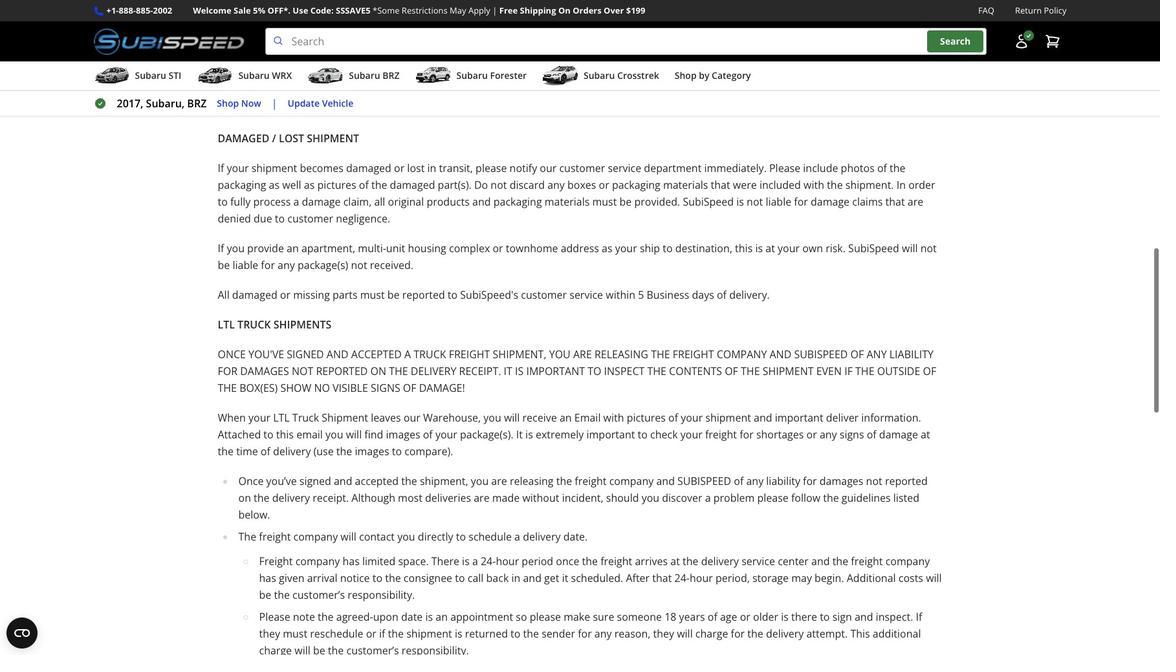 Task type: vqa. For each thing, say whether or not it's contained in the screenshot.
REAR to the left
no



Task type: describe. For each thing, give the bounding box(es) containing it.
years
[[679, 610, 705, 625]]

0 vertical spatial truck
[[238, 318, 271, 332]]

if for if you provide an apartment, multi-unit housing complex or townhome address as your ship to destination, this is at your own risk. subispeed will not be liable for any package(s) not received.
[[218, 242, 224, 256]]

and inside the please note the agreed-upon date is an appointment so please make sure someone 18 years of age or older is there to sign and inspect. if they must reschedule or if the shipment is returned to the sender for any reason, they will charge for the delivery attempt. this additional charge will be the customer's responsibility.
[[855, 610, 873, 625]]

is right older at the bottom of page
[[781, 610, 789, 625]]

freight
[[259, 555, 293, 569]]

releasing
[[595, 348, 649, 362]]

0 vertical spatial may
[[792, 8, 812, 23]]

0 horizontal spatial ltl
[[218, 318, 235, 332]]

at inside freight company has limited space. there is a 24-hour period once the freight arrives at the delivery service center and the freight company has given arrival notice to the consignee to call back in and get it scheduled. after that 24-hour period, storage may begin. additional costs will be the customer's responsibility.
[[671, 555, 680, 569]]

please down the we at top
[[485, 42, 516, 56]]

the down "company"
[[741, 364, 760, 379]]

pictures inside the when your ltl truck shipment leaves our warehouse, you will receive an email with pictures of your shipment and important deliver information. attached to this email you will find images of your package(s). it is extremely important to check your freight for shortages or any signs of damage at the time of delivery (use the images to compare).
[[627, 411, 666, 425]]

free
[[539, 42, 558, 56]]

of up shipment.
[[878, 161, 887, 175]]

0 vertical spatial materials
[[663, 178, 708, 192]]

the right (use
[[336, 445, 352, 459]]

outside
[[877, 364, 921, 379]]

this
[[851, 627, 870, 642]]

reason,
[[615, 627, 651, 642]]

0 horizontal spatial damage
[[302, 195, 341, 209]]

your down included
[[778, 242, 800, 256]]

any inside the when your ltl truck shipment leaves our warehouse, you will receive an email with pictures of your shipment and important deliver information. attached to this email you will find images of your package(s). it is extremely important to check your freight for shortages or any signs of damage at the time of delivery (use the images to compare).
[[820, 428, 837, 442]]

5
[[638, 288, 644, 302]]

0 horizontal spatial |
[[272, 97, 277, 111]]

contents
[[669, 364, 722, 379]]

or left missing at the left of page
[[280, 288, 291, 302]]

of up claim, on the top left of page
[[359, 178, 369, 192]]

shipment,
[[420, 475, 468, 489]]

you left the wish
[[227, 8, 245, 23]]

if you provide an apartment address as your ship to destination, this is at your own risk. subispeed will not be liable for loss or theft.
[[218, 102, 855, 116]]

do
[[474, 178, 488, 192]]

subaru wrx button
[[197, 64, 292, 90]]

parts
[[333, 288, 358, 302]]

is inside freight company has limited space. there is a 24-hour period once the freight arrives at the delivery service center and the freight company has given arrival notice to the consignee to call back in and get it scheduled. after that 24-hour period, storage may begin. additional costs will be the customer's responsibility.
[[462, 555, 470, 569]]

apartment,
[[302, 242, 355, 256]]

will inside freight company has limited space. there is a 24-hour period once the freight arrives at the delivery service center and the freight company has given arrival notice to the consignee to call back in and get it scheduled. after that 24-hour period, storage may begin. additional costs will be the customer's responsibility.
[[926, 572, 942, 586]]

our inside if your shipment becomes damaged or lost in transit, please notify our customer service department immediately. please include photos of the packaging as well as pictures of the damaged part(s). do not discard any boxes or packaging materials that were included with the shipment. in order to fully process a damage claim, all original products and packaging materials must be provided. subispeed is not liable for damage claims that are denied due to customer negligence.
[[540, 161, 557, 175]]

the down include
[[827, 178, 843, 192]]

to right the 5%
[[272, 8, 282, 23]]

address inside if you provide an apartment, multi-unit housing complex or townhome address as your ship to destination, this is at your own risk. subispeed will not be liable for any package(s) not received.
[[561, 242, 599, 256]]

the down attached
[[218, 445, 234, 459]]

that down immediately.
[[711, 178, 731, 192]]

must inside if your shipment becomes damaged or lost in transit, please notify our customer service department immediately. please include photos of the packaging as well as pictures of the damaged part(s). do not discard any boxes or packaging materials that were included with the shipment. in order to fully process a damage claim, all original products and packaging materials must be provided. subispeed is not liable for damage claims that are denied due to customer negligence.
[[593, 195, 617, 209]]

not
[[292, 364, 313, 379]]

or right loss
[[816, 102, 826, 116]]

additional inside the please note the agreed-upon date is an appointment so please make sure someone 18 years of age or older is there to sign and inspect. if they must reschedule or if the shipment is returned to the sender for any reason, they will charge for the delivery attempt. this additional charge will be the customer's responsibility.
[[873, 627, 921, 642]]

1 vertical spatial damaged
[[390, 178, 435, 192]]

reported inside "once you've signed and accepted the shipment, you are releasing the freight company and subispeed of any liability for damages not reported on the delivery receipt. although most deliveries are made without incident, should you discover a problem please follow the guidelines listed below."
[[885, 475, 928, 489]]

any inside if you wish to have your item(s) shipped to an address other than your billing address, please be aware that your order may require additional verification and may be subject to processing delays. we recommend allowing extra time for order fulfillment when shipping to an alternate address. if you have any questions about your order verification please feel free to contact our sales department.
[[273, 42, 290, 56]]

time inside the when your ltl truck shipment leaves our warehouse, you will receive an email with pictures of your shipment and important deliver information. attached to this email you will find images of your package(s). it is extremely important to check your freight for shortages or any signs of damage at the time of delivery (use the images to compare).
[[236, 445, 258, 459]]

welcome
[[193, 5, 231, 16]]

be up questions
[[318, 25, 331, 40]]

freight up freight in the left of the page
[[259, 530, 291, 544]]

as inside if you provide an apartment, multi-unit housing complex or townhome address as your ship to destination, this is at your own risk. subispeed will not be liable for any package(s) not received.
[[602, 242, 613, 256]]

although
[[352, 491, 395, 506]]

delivery inside the when your ltl truck shipment leaves our warehouse, you will receive an email with pictures of your shipment and important deliver information. attached to this email you will find images of your package(s). it is extremely important to check your freight for shortages or any signs of damage at the time of delivery (use the images to compare).
[[273, 445, 311, 459]]

search input field
[[265, 28, 987, 55]]

and up discover
[[657, 475, 675, 489]]

to left subispeed's
[[448, 288, 458, 302]]

for left loss
[[778, 102, 792, 116]]

alternate
[[847, 25, 891, 40]]

subispeed inside "once you've signed and accepted the shipment, you are releasing the freight company and subispeed of any liability for damages not reported on the delivery receipt. although most deliveries are made without incident, should you discover a problem please follow the guidelines listed below."
[[678, 475, 731, 489]]

feel
[[519, 42, 536, 56]]

freight inside the when your ltl truck shipment leaves our warehouse, you will receive an email with pictures of your shipment and important deliver information. attached to this email you will find images of your package(s). it is extremely important to check your freight for shortages or any signs of damage at the time of delivery (use the images to compare).
[[705, 428, 737, 442]]

0 horizontal spatial verification
[[218, 25, 271, 40]]

return
[[1016, 5, 1042, 16]]

of up check
[[669, 411, 678, 425]]

18
[[665, 610, 677, 625]]

as down subaru brz
[[396, 102, 407, 116]]

will up notice
[[341, 530, 357, 544]]

it
[[504, 364, 513, 379]]

please inside if your shipment becomes damaged or lost in transit, please notify our customer service department immediately. please include photos of the packaging as well as pictures of the damaged part(s). do not discard any boxes or packaging materials that were included with the shipment. in order to fully process a damage claim, all original products and packaging materials must be provided. subispeed is not liable for damage claims that are denied due to customer negligence.
[[770, 161, 801, 175]]

compare).
[[405, 445, 453, 459]]

0 horizontal spatial 24-
[[481, 555, 496, 569]]

signed
[[300, 475, 331, 489]]

at down a subaru crosstrek thumbnail image
[[560, 102, 570, 116]]

to left call
[[455, 572, 465, 586]]

category
[[712, 69, 751, 82]]

will down years at the right bottom of the page
[[677, 627, 693, 642]]

to right free
[[561, 42, 571, 56]]

the down reschedule
[[328, 644, 344, 656]]

and inside if your shipment becomes damaged or lost in transit, please notify our customer service department immediately. please include photos of the packaging as well as pictures of the damaged part(s). do not discard any boxes or packaging materials that were included with the shipment. in order to fully process a damage claim, all original products and packaging materials must be provided. subispeed is not liable for damage claims that are denied due to customer negligence.
[[473, 195, 491, 209]]

on
[[371, 364, 386, 379]]

received.
[[370, 258, 414, 273]]

you up package(s).
[[484, 411, 501, 425]]

1 vertical spatial contact
[[359, 530, 395, 544]]

is inside if your shipment becomes damaged or lost in transit, please notify our customer service department immediately. please include photos of the packaging as well as pictures of the damaged part(s). do not discard any boxes or packaging materials that were included with the shipment. in order to fully process a damage claim, all original products and packaging materials must be provided. subispeed is not liable for damage claims that are denied due to customer negligence.
[[737, 195, 744, 209]]

company down receipt.
[[294, 530, 338, 544]]

made
[[492, 491, 520, 506]]

to down limited
[[373, 572, 383, 586]]

are inside if your shipment becomes damaged or lost in transit, please notify our customer service department immediately. please include photos of the packaging as well as pictures of the damaged part(s). do not discard any boxes or packaging materials that were included with the shipment. in order to fully process a damage claim, all original products and packaging materials must be provided. subispeed is not liable for damage claims that are denied due to customer negligence.
[[908, 195, 924, 209]]

if for if you wish to have your item(s) shipped to an address other than your billing address, please be aware that your order may require additional verification and may be subject to processing delays. we recommend allowing extra time for order fulfillment when shipping to an alternate address. if you have any questions about your order verification please feel free to contact our sales department.
[[218, 8, 224, 23]]

2 vertical spatial damaged
[[232, 288, 277, 302]]

aware
[[683, 8, 712, 23]]

subject
[[333, 25, 368, 40]]

this inside the when your ltl truck shipment leaves our warehouse, you will receive an email with pictures of your shipment and important deliver information. attached to this email you will find images of your package(s). it is extremely important to check your freight for shortages or any signs of damage at the time of delivery (use the images to compare).
[[276, 428, 294, 442]]

1 horizontal spatial damage
[[811, 195, 850, 209]]

an up lost
[[287, 102, 299, 116]]

company up costs
[[886, 555, 930, 569]]

and inside if you wish to have your item(s) shipped to an address other than your billing address, please be aware that your order may require additional verification and may be subject to processing delays. we recommend allowing extra time for order fulfillment when shipping to an alternate address. if you have any questions about your order verification please feel free to contact our sales department.
[[274, 25, 292, 40]]

delays.
[[438, 25, 471, 40]]

be down category
[[734, 102, 746, 116]]

upon
[[373, 610, 399, 625]]

an inside if you provide an apartment, multi-unit housing complex or townhome address as your ship to destination, this is at your own risk. subispeed will not be liable for any package(s) not received.
[[287, 242, 299, 256]]

an up processing at top left
[[425, 8, 437, 23]]

0 vertical spatial charge
[[696, 627, 728, 642]]

your down contents
[[681, 411, 703, 425]]

lost
[[407, 161, 425, 175]]

a inside "once you've signed and accepted the shipment, you are releasing the freight company and subispeed of any liability for damages not reported on the delivery receipt. although most deliveries are made without incident, should you discover a problem please follow the guidelines listed below."
[[705, 491, 711, 506]]

if inside the please note the agreed-upon date is an appointment so please make sure someone 18 years of age or older is there to sign and inspect. if they must reschedule or if the shipment is returned to the sender for any reason, they will charge for the delivery attempt. this additional charge will be the customer's responsibility.
[[916, 610, 923, 625]]

if up a subaru wrx thumbnail image
[[218, 42, 224, 56]]

deliveries
[[425, 491, 471, 506]]

note
[[293, 610, 315, 625]]

customer's inside the please note the agreed-upon date is an appointment so please make sure someone 18 years of age or older is there to sign and inspect. if they must reschedule or if the shipment is returned to the sender for any reason, they will charge for the delivery attempt. this additional charge will be the customer's responsibility.
[[347, 644, 399, 656]]

0 vertical spatial this
[[530, 102, 547, 116]]

after
[[626, 572, 650, 586]]

once you've signed and accepted a truck freight shipment, you are releasing the freight company and subispeed of any liability for damages not reported on the delivery receipt. it is important to inspect the contents of the shipment even if the outside of the box(es) show no visible signs of damage!
[[218, 348, 937, 396]]

please inside the please note the agreed-upon date is an appointment so please make sure someone 18 years of age or older is there to sign and inspect. if they must reschedule or if the shipment is returned to the sender for any reason, they will charge for the delivery attempt. this additional charge will be the customer's responsibility.
[[259, 610, 290, 625]]

to down so
[[511, 627, 521, 642]]

1 horizontal spatial hour
[[690, 572, 713, 586]]

to down subaru forester dropdown button
[[457, 102, 467, 116]]

of right days on the right
[[717, 288, 727, 302]]

to right the 'due' at the top left
[[275, 212, 285, 226]]

of right signs
[[867, 428, 877, 442]]

you inside if you provide an apartment, multi-unit housing complex or townhome address as your ship to destination, this is at your own risk. subispeed will not be liable for any package(s) not received.
[[227, 242, 245, 256]]

missing
[[293, 288, 330, 302]]

will down note
[[295, 644, 311, 656]]

email
[[575, 411, 601, 425]]

all damaged or missing parts must be reported to subispeed's customer service within 5 business days of delivery.
[[218, 288, 770, 302]]

by
[[699, 69, 710, 82]]

for down make
[[578, 627, 592, 642]]

welcome sale 5% off*. use code: sssave5
[[193, 5, 371, 16]]

for inside if you provide an apartment, multi-unit housing complex or townhome address as your ship to destination, this is at your own risk. subispeed will not be liable for any package(s) not received.
[[261, 258, 275, 273]]

off*.
[[268, 5, 291, 16]]

2 horizontal spatial packaging
[[612, 178, 661, 192]]

0 vertical spatial liable
[[749, 102, 775, 116]]

other
[[480, 8, 507, 23]]

liable inside if you provide an apartment, multi-unit housing complex or townhome address as your ship to destination, this is at your own risk. subispeed will not be liable for any package(s) not received.
[[233, 258, 258, 273]]

company inside "once you've signed and accepted the shipment, you are releasing the freight company and subispeed of any liability for damages not reported on the delivery receipt. although most deliveries are made without incident, should you discover a problem please follow the guidelines listed below."
[[609, 475, 654, 489]]

own inside if you provide an apartment, multi-unit housing complex or townhome address as your ship to destination, this is at your own risk. subispeed will not be liable for any package(s) not received.
[[803, 242, 823, 256]]

the up "all"
[[371, 178, 387, 192]]

business
[[647, 288, 690, 302]]

1 vertical spatial customer
[[288, 212, 333, 226]]

may inside freight company has limited space. there is a 24-hour period once the freight arrives at the delivery service center and the freight company has given arrival notice to the consignee to call back in and get it scheduled. after that 24-hour period, storage may begin. additional costs will be the customer's responsibility.
[[792, 572, 812, 586]]

sign
[[833, 610, 852, 625]]

of down "company"
[[725, 364, 738, 379]]

freight up the scheduled.
[[601, 555, 633, 569]]

0 vertical spatial risk.
[[621, 102, 640, 116]]

when
[[746, 25, 773, 40]]

to left compare).
[[392, 445, 402, 459]]

5%
[[253, 5, 266, 16]]

to inside once you've signed and accepted a truck freight shipment, you are releasing the freight company and subispeed of any liability for damages not reported on the delivery receipt. it is important to inspect the contents of the shipment even if the outside of the box(es) show no visible signs of damage!
[[588, 364, 602, 379]]

0 horizontal spatial service
[[570, 288, 603, 302]]

with inside the when your ltl truck shipment leaves our warehouse, you will receive an email with pictures of your shipment and important deliver information. attached to this email you will find images of your package(s). it is extremely important to check your freight for shortages or any signs of damage at the time of delivery (use the images to compare).
[[604, 411, 624, 425]]

1 horizontal spatial are
[[492, 475, 507, 489]]

follow
[[792, 491, 821, 506]]

brz inside dropdown button
[[383, 69, 400, 82]]

be left aware
[[668, 8, 680, 23]]

or left if
[[366, 627, 377, 642]]

subaru crosstrek button
[[542, 64, 659, 90]]

policy
[[1044, 5, 1067, 16]]

pictures inside if your shipment becomes damaged or lost in transit, please notify our customer service department immediately. please include photos of the packaging as well as pictures of the damaged part(s). do not discard any boxes or packaging materials that were included with the shipment. in order to fully process a damage claim, all original products and packaging materials must be provided. subispeed is not liable for damage claims that are denied due to customer negligence.
[[317, 178, 356, 192]]

your right the about
[[374, 42, 396, 56]]

or right age
[[740, 610, 751, 625]]

sender
[[542, 627, 575, 642]]

make
[[564, 610, 590, 625]]

any inside if your shipment becomes damaged or lost in transit, please notify our customer service department immediately. please include photos of the packaging as well as pictures of the damaged part(s). do not discard any boxes or packaging materials that were included with the shipment. in order to fully process a damage claim, all original products and packaging materials must be provided. subispeed is not liable for damage claims that are denied due to customer negligence.
[[548, 178, 565, 192]]

delivery.
[[730, 288, 770, 302]]

0 horizontal spatial are
[[474, 491, 490, 506]]

damages
[[240, 364, 289, 379]]

important
[[526, 364, 585, 379]]

for inside if your shipment becomes damaged or lost in transit, please notify our customer service department immediately. please include photos of the packaging as well as pictures of the damaged part(s). do not discard any boxes or packaging materials that were included with the shipment. in order to fully process a damage claim, all original products and packaging materials must be provided. subispeed is not liable for damage claims that are denied due to customer negligence.
[[794, 195, 808, 209]]

item(s)
[[335, 8, 368, 23]]

update vehicle button
[[288, 96, 354, 111]]

the up contents
[[651, 348, 670, 362]]

will down "shop by category" dropdown button
[[697, 102, 713, 116]]

for down age
[[731, 627, 745, 642]]

a subaru forester thumbnail image image
[[415, 66, 451, 86]]

a right "schedule"
[[515, 530, 520, 544]]

and down period
[[523, 572, 542, 586]]

please up sales
[[634, 8, 665, 23]]

0 horizontal spatial own
[[597, 102, 618, 116]]

loss
[[794, 102, 813, 116]]

shipping
[[776, 25, 817, 40]]

1 horizontal spatial have
[[285, 8, 308, 23]]

subaru forester
[[457, 69, 527, 82]]

be inside the please note the agreed-upon date is an appointment so please make sure someone 18 years of age or older is there to sign and inspect. if they must reschedule or if the shipment is returned to the sender for any reason, they will charge for the delivery attempt. this additional charge will be the customer's responsibility.
[[313, 644, 325, 656]]

this inside if you provide an apartment, multi-unit housing complex or townhome address as your ship to destination, this is at your own risk. subispeed will not be liable for any package(s) not received.
[[735, 242, 753, 256]]

theft.
[[829, 102, 855, 116]]

shop for shop by category
[[675, 69, 697, 82]]

the up the scheduled.
[[582, 555, 598, 569]]

0 vertical spatial subispeed
[[643, 102, 694, 116]]

you up subaru wrx dropdown button
[[227, 42, 245, 56]]

1 vertical spatial has
[[259, 572, 276, 586]]

on
[[239, 491, 251, 506]]

the up incident,
[[556, 475, 572, 489]]

immediately.
[[705, 161, 767, 175]]

the right if
[[856, 364, 875, 379]]

any inside "once you've signed and accepted the shipment, you are releasing the freight company and subispeed of any liability for damages not reported on the delivery receipt. although most deliveries are made without incident, should you discover a problem please follow the guidelines listed below."
[[747, 475, 764, 489]]

contact inside if you wish to have your item(s) shipped to an address other than your billing address, please be aware that your order may require additional verification and may be subject to processing delays. we recommend allowing extra time for order fulfillment when shipping to an alternate address. if you have any questions about your order verification please feel free to contact our sales department.
[[574, 42, 609, 56]]

the down limited
[[385, 572, 401, 586]]

and up begin.
[[812, 555, 830, 569]]

deliver
[[826, 411, 859, 425]]

0 vertical spatial images
[[386, 428, 420, 442]]

to down require
[[819, 25, 829, 40]]

the down damages
[[823, 491, 839, 506]]

order up when
[[762, 8, 789, 23]]

2 vertical spatial customer
[[521, 288, 567, 302]]

0 horizontal spatial destination,
[[470, 102, 527, 116]]

inspect.
[[876, 610, 914, 625]]

subispeed inside if your shipment becomes damaged or lost in transit, please notify our customer service department immediately. please include photos of the packaging as well as pictures of the damaged part(s). do not discard any boxes or packaging materials that were included with the shipment. in order to fully process a damage claim, all original products and packaging materials must be provided. subispeed is not liable for damage claims that are denied due to customer negligence.
[[683, 195, 734, 209]]

our inside the when your ltl truck shipment leaves our warehouse, you will receive an email with pictures of your shipment and important deliver information. attached to this email you will find images of your package(s). it is extremely important to check your freight for shortages or any signs of damage at the time of delivery (use the images to compare).
[[404, 411, 421, 425]]

freight company has limited space. there is a 24-hour period once the freight arrives at the delivery service center and the freight company has given arrival notice to the consignee to call back in and get it scheduled. after that 24-hour period, storage may begin. additional costs will be the customer's responsibility.
[[259, 555, 942, 603]]

1 vertical spatial 24-
[[675, 572, 690, 586]]

freight up additional
[[851, 555, 883, 569]]

responsibility. inside the please note the agreed-upon date is an appointment so please make sure someone 18 years of age or older is there to sign and inspect. if they must reschedule or if the shipment is returned to the sender for any reason, they will charge for the delivery attempt. this additional charge will be the customer's responsibility.
[[402, 644, 469, 656]]

date
[[401, 610, 423, 625]]

faq
[[979, 5, 995, 16]]

you right should
[[642, 491, 660, 506]]

sales
[[631, 42, 655, 56]]

a inside if your shipment becomes damaged or lost in transit, please notify our customer service department immediately. please include photos of the packaging as well as pictures of the damaged part(s). do not discard any boxes or packaging materials that were included with the shipment. in order to fully process a damage claim, all original products and packaging materials must be provided. subispeed is not liable for damage claims that are denied due to customer negligence.
[[293, 195, 299, 209]]

time inside if you wish to have your item(s) shipped to an address other than your billing address, please be aware that your order may require additional verification and may be subject to processing delays. we recommend allowing extra time for order fulfillment when shipping to an alternate address. if you have any questions about your order verification please feel free to contact our sales department.
[[624, 25, 646, 40]]

signs
[[371, 381, 400, 396]]

arrives
[[635, 555, 668, 569]]

shop by category
[[675, 69, 751, 82]]

delivery inside the please note the agreed-upon date is an appointment so please make sure someone 18 years of age or older is there to sign and inspect. if they must reschedule or if the shipment is returned to the sender for any reason, they will charge for the delivery attempt. this additional charge will be the customer's responsibility.
[[766, 627, 804, 642]]

wrx
[[272, 69, 292, 82]]

0 horizontal spatial ship
[[435, 102, 455, 116]]

department
[[644, 161, 702, 175]]

if for if you provide an apartment address as your ship to destination, this is at your own risk. subispeed will not be liable for loss or theft.
[[218, 102, 224, 116]]

the down for
[[218, 381, 237, 396]]

1 vertical spatial important
[[587, 428, 635, 442]]

an down require
[[832, 25, 844, 40]]

to inside if you provide an apartment, multi-unit housing complex or townhome address as your ship to destination, this is at your own risk. subispeed will not be liable for any package(s) not received.
[[663, 242, 673, 256]]

attached
[[218, 428, 261, 442]]

0 vertical spatial customer
[[560, 161, 605, 175]]

of down attached
[[261, 445, 270, 459]]

your inside if your shipment becomes damaged or lost in transit, please notify our customer service department immediately. please include photos of the packaging as well as pictures of the damaged part(s). do not discard any boxes or packaging materials that were included with the shipment. in order to fully process a damage claim, all original products and packaging materials must be provided. subispeed is not liable for damage claims that are denied due to customer negligence.
[[227, 161, 249, 175]]

subispeed logo image
[[94, 28, 244, 55]]

please note the agreed-upon date is an appointment so please make sure someone 18 years of age or older is there to sign and inspect. if they must reschedule or if the shipment is returned to the sender for any reason, they will charge for the delivery attempt. this additional charge will be the customer's responsibility.
[[259, 610, 923, 656]]

most
[[398, 491, 423, 506]]

*some
[[373, 5, 400, 16]]

your right the 'use'
[[310, 8, 332, 23]]

age
[[720, 610, 738, 625]]

is down a subaru crosstrek thumbnail image
[[550, 102, 558, 116]]

limited
[[362, 555, 396, 569]]

2 they from the left
[[653, 627, 674, 642]]

of right signs
[[403, 381, 417, 396]]

0 vertical spatial hour
[[496, 555, 519, 569]]

to up attempt.
[[820, 610, 830, 625]]

will up it
[[504, 411, 520, 425]]

or right boxes
[[599, 178, 610, 192]]

provide for apartment,
[[247, 242, 284, 256]]

delivery inside freight company has limited space. there is a 24-hour period once the freight arrives at the delivery service center and the freight company has given arrival notice to the consignee to call back in and get it scheduled. after that 24-hour period, storage may begin. additional costs will be the customer's responsibility.
[[701, 555, 739, 569]]

0 vertical spatial to
[[269, 72, 283, 86]]

be down received.
[[388, 288, 400, 302]]

1 horizontal spatial |
[[493, 5, 497, 16]]

destination, inside if you provide an apartment, multi-unit housing complex or townhome address as your ship to destination, this is at your own risk. subispeed will not be liable for any package(s) not received.
[[676, 242, 733, 256]]

will down shipment
[[346, 428, 362, 442]]

1 vertical spatial may
[[295, 25, 316, 40]]

leaves
[[371, 411, 401, 425]]

please inside "once you've signed and accepted the shipment, you are releasing the freight company and subispeed of any liability for damages not reported on the delivery receipt. although most deliveries are made without incident, should you discover a problem please follow the guidelines listed below."
[[758, 491, 789, 506]]

claim,
[[343, 195, 372, 209]]

shipment inside if your shipment becomes damaged or lost in transit, please notify our customer service department immediately. please include photos of the packaging as well as pictures of the damaged part(s). do not discard any boxes or packaging materials that were included with the shipment. in order to fully process a damage claim, all original products and packaging materials must be provided. subispeed is not liable for damage claims that are denied due to customer negligence.
[[252, 161, 297, 175]]

1 vertical spatial images
[[355, 445, 389, 459]]

customer's inside freight company has limited space. there is a 24-hour period once the freight arrives at the delivery service center and the freight company has given arrival notice to the consignee to call back in and get it scheduled. after that 24-hour period, storage may begin. additional costs will be the customer's responsibility.
[[293, 588, 345, 603]]

provide for apartment
[[247, 102, 284, 116]]

the right if
[[388, 627, 404, 642]]

and up receipt.
[[334, 475, 352, 489]]

the down so
[[523, 627, 539, 642]]

please inside if your shipment becomes damaged or lost in transit, please notify our customer service department immediately. please include photos of the packaging as well as pictures of the damaged part(s). do not discard any boxes or packaging materials that were included with the shipment. in order to fully process a damage claim, all original products and packaging materials must be provided. subispeed is not liable for damage claims that are denied due to customer negligence.
[[476, 161, 507, 175]]

schedule
[[469, 530, 512, 544]]

be inside freight company has limited space. there is a 24-hour period once the freight arrives at the delivery service center and the freight company has given arrival notice to the consignee to call back in and get it scheduled. after that 24-hour period, storage may begin. additional costs will be the customer's responsibility.
[[259, 588, 271, 603]]

be inside if you provide an apartment, multi-unit housing complex or townhome address as your ship to destination, this is at your own risk. subispeed will not be liable for any package(s) not received.
[[218, 258, 230, 273]]

1 freight from the left
[[449, 348, 490, 362]]

0 horizontal spatial charge
[[259, 644, 292, 656]]

company
[[717, 348, 767, 362]]

risk. inside if you provide an apartment, multi-unit housing complex or townhome address as your ship to destination, this is at your own risk. subispeed will not be liable for any package(s) not received.
[[826, 242, 846, 256]]

shipment.
[[846, 178, 894, 192]]

your down subaru crosstrek dropdown button on the top of the page
[[573, 102, 595, 116]]

1 horizontal spatial packaging
[[494, 195, 542, 209]]

that down in
[[886, 195, 905, 209]]

the down "a"
[[389, 364, 408, 379]]

1 horizontal spatial has
[[343, 555, 360, 569]]



Task type: locate. For each thing, give the bounding box(es) containing it.
a
[[405, 348, 411, 362]]

0 vertical spatial has
[[343, 555, 360, 569]]

shop inside dropdown button
[[675, 69, 697, 82]]

recommend
[[492, 25, 551, 40]]

(use
[[314, 445, 334, 459]]

is inside if you provide an apartment, multi-unit housing complex or townhome address as your ship to destination, this is at your own risk. subispeed will not be liable for any package(s) not received.
[[756, 242, 763, 256]]

multi-
[[358, 242, 386, 256]]

shipping to apartments/condominiums
[[218, 72, 442, 86]]

materials down boxes
[[545, 195, 590, 209]]

vehicle
[[322, 97, 354, 109]]

subaru for subaru crosstrek
[[584, 69, 615, 82]]

1 horizontal spatial they
[[653, 627, 674, 642]]

0 vertical spatial own
[[597, 102, 618, 116]]

your down warehouse,
[[436, 428, 458, 442]]

destination, down "subaru forester" on the left of the page
[[470, 102, 527, 116]]

1 horizontal spatial contact
[[574, 42, 609, 56]]

in inside freight company has limited space. there is a 24-hour period once the freight arrives at the delivery service center and the freight company has given arrival notice to the consignee to call back in and get it scheduled. after that 24-hour period, storage may begin. additional costs will be the customer's responsibility.
[[512, 572, 521, 586]]

townhome
[[506, 242, 558, 256]]

forester
[[490, 69, 527, 82]]

0 horizontal spatial time
[[236, 445, 258, 459]]

damaged
[[218, 131, 270, 146]]

the down the given
[[274, 588, 290, 603]]

if you provide an apartment, multi-unit housing complex or townhome address as your ship to destination, this is at your own risk. subispeed will not be liable for any package(s) not received.
[[218, 242, 937, 273]]

1 and from the left
[[327, 348, 349, 362]]

1 vertical spatial are
[[492, 475, 507, 489]]

1 vertical spatial provide
[[247, 242, 284, 256]]

freight right check
[[705, 428, 737, 442]]

0 horizontal spatial this
[[276, 428, 294, 442]]

order down processing at top left
[[399, 42, 426, 56]]

the right arrives
[[683, 555, 699, 569]]

2 horizontal spatial damage
[[880, 428, 918, 442]]

2 horizontal spatial must
[[593, 195, 617, 209]]

warehouse,
[[423, 411, 481, 425]]

with
[[804, 178, 825, 192], [604, 411, 624, 425]]

any
[[273, 42, 290, 56], [548, 178, 565, 192], [278, 258, 295, 273], [820, 428, 837, 442], [747, 475, 764, 489], [595, 627, 612, 642]]

original
[[388, 195, 424, 209]]

included
[[760, 178, 801, 192]]

ship inside if you provide an apartment, multi-unit housing complex or townhome address as your ship to destination, this is at your own risk. subispeed will not be liable for any package(s) not received.
[[640, 242, 660, 256]]

0 horizontal spatial packaging
[[218, 178, 266, 192]]

and inside the when your ltl truck shipment leaves our warehouse, you will receive an email with pictures of your shipment and important deliver information. attached to this email you will find images of your package(s). it is extremely important to check your freight for shortages or any signs of damage at the time of delivery (use the images to compare).
[[754, 411, 773, 425]]

of inside "once you've signed and accepted the shipment, you are releasing the freight company and subispeed of any liability for damages not reported on the delivery receipt. although most deliveries are made without incident, should you discover a problem please follow the guidelines listed below."
[[734, 475, 744, 489]]

at inside if you provide an apartment, multi-unit housing complex or townhome address as your ship to destination, this is at your own risk. subispeed will not be liable for any package(s) not received.
[[766, 242, 775, 256]]

your down a subaru forester thumbnail image
[[410, 102, 432, 116]]

sti
[[169, 69, 181, 82]]

your left on
[[534, 8, 556, 23]]

will inside if you provide an apartment, multi-unit housing complex or townhome address as your ship to destination, this is at your own risk. subispeed will not be liable for any package(s) not received.
[[902, 242, 918, 256]]

a subaru brz thumbnail image image
[[308, 66, 344, 86]]

0 vertical spatial shop
[[675, 69, 697, 82]]

an inside the when your ltl truck shipment leaves our warehouse, you will receive an email with pictures of your shipment and important deliver information. attached to this email you will find images of your package(s). it is extremely important to check your freight for shortages or any signs of damage at the time of delivery (use the images to compare).
[[560, 411, 572, 425]]

to left check
[[638, 428, 648, 442]]

the right inspect
[[648, 364, 667, 379]]

1 vertical spatial materials
[[545, 195, 590, 209]]

2 vertical spatial shipment
[[407, 627, 452, 642]]

1 vertical spatial hour
[[690, 572, 713, 586]]

attempt.
[[807, 627, 848, 642]]

space.
[[398, 555, 429, 569]]

2 freight from the left
[[673, 348, 714, 362]]

provide inside if you provide an apartment, multi-unit housing complex or townhome address as your ship to destination, this is at your own risk. subispeed will not be liable for any package(s) not received.
[[247, 242, 284, 256]]

1 vertical spatial please
[[259, 610, 290, 625]]

1 vertical spatial truck
[[414, 348, 446, 362]]

| right now
[[272, 97, 277, 111]]

1 vertical spatial time
[[236, 445, 258, 459]]

1 provide from the top
[[247, 102, 284, 116]]

0 vertical spatial 24-
[[481, 555, 496, 569]]

than
[[509, 8, 531, 23]]

you
[[227, 8, 245, 23], [227, 42, 245, 56], [227, 102, 245, 116], [227, 242, 245, 256], [484, 411, 501, 425], [326, 428, 343, 442], [471, 475, 489, 489], [642, 491, 660, 506], [398, 530, 415, 544]]

a subaru wrx thumbnail image image
[[197, 66, 233, 86]]

receive
[[523, 411, 557, 425]]

any inside if you provide an apartment, multi-unit housing complex or townhome address as your ship to destination, this is at your own risk. subispeed will not be liable for any package(s) not received.
[[278, 258, 295, 273]]

1 horizontal spatial customer's
[[347, 644, 399, 656]]

0 horizontal spatial please
[[259, 610, 290, 625]]

shipment inside the please note the agreed-upon date is an appointment so please make sure someone 18 years of age or older is there to sign and inspect. if they must reschedule or if the shipment is returned to the sender for any reason, they will charge for the delivery attempt. this additional charge will be the customer's responsibility.
[[407, 627, 452, 642]]

if you wish to have your item(s) shipped to an address other than your billing address, please be aware that your order may require additional verification and may be subject to processing delays. we recommend allowing extra time for order fulfillment when shipping to an alternate address. if you have any questions about your order verification please feel free to contact our sales department.
[[218, 8, 934, 56]]

additional
[[847, 572, 896, 586]]

your right check
[[681, 428, 703, 442]]

truck inside once you've signed and accepted a truck freight shipment, you are releasing the freight company and subispeed of any liability for damages not reported on the delivery receipt. it is important to inspect the contents of the shipment even if the outside of the box(es) show no visible signs of damage!
[[414, 348, 446, 362]]

pictures up check
[[627, 411, 666, 425]]

if left now
[[218, 102, 224, 116]]

1 vertical spatial brz
[[187, 97, 207, 111]]

in
[[897, 178, 906, 192]]

not inside "once you've signed and accepted the shipment, you are releasing the freight company and subispeed of any liability for damages not reported on the delivery receipt. although most deliveries are made without incident, should you discover a problem please follow the guidelines listed below."
[[866, 475, 883, 489]]

well
[[282, 178, 301, 192]]

or left lost
[[394, 161, 405, 175]]

of inside the please note the agreed-upon date is an appointment so please make sure someone 18 years of age or older is there to sign and inspect. if they must reschedule or if the shipment is returned to the sender for any reason, they will charge for the delivery attempt. this additional charge will be the customer's responsibility.
[[708, 610, 718, 625]]

for inside the when your ltl truck shipment leaves our warehouse, you will receive an email with pictures of your shipment and important deliver information. attached to this email you will find images of your package(s). it is extremely important to check your freight for shortages or any signs of damage at the time of delivery (use the images to compare).
[[740, 428, 754, 442]]

any inside the please note the agreed-upon date is an appointment so please make sure someone 18 years of age or older is there to sign and inspect. if they must reschedule or if the shipment is returned to the sender for any reason, they will charge for the delivery attempt. this additional charge will be the customer's responsibility.
[[595, 627, 612, 642]]

risk.
[[621, 102, 640, 116], [826, 242, 846, 256]]

0 vertical spatial are
[[908, 195, 924, 209]]

for
[[648, 25, 662, 40], [778, 102, 792, 116], [794, 195, 808, 209], [261, 258, 275, 273], [740, 428, 754, 442], [803, 475, 817, 489], [578, 627, 592, 642], [731, 627, 745, 642]]

0 horizontal spatial pictures
[[317, 178, 356, 192]]

0 horizontal spatial have
[[247, 42, 270, 56]]

0 vertical spatial brz
[[383, 69, 400, 82]]

the up reschedule
[[318, 610, 334, 625]]

are left made
[[474, 491, 490, 506]]

to down are on the bottom of page
[[588, 364, 602, 379]]

service inside freight company has limited space. there is a 24-hour period once the freight arrives at the delivery service center and the freight company has given arrival notice to the consignee to call back in and get it scheduled. after that 24-hour period, storage may begin. additional costs will be the customer's responsibility.
[[742, 555, 775, 569]]

to right "directly"
[[456, 530, 466, 544]]

0 horizontal spatial has
[[259, 572, 276, 586]]

0 vertical spatial customer's
[[293, 588, 345, 603]]

if
[[379, 627, 385, 642]]

2 horizontal spatial are
[[908, 195, 924, 209]]

search button
[[928, 31, 984, 52]]

damage down include
[[811, 195, 850, 209]]

0 horizontal spatial freight
[[449, 348, 490, 362]]

of left age
[[708, 610, 718, 625]]

0 horizontal spatial must
[[283, 627, 308, 642]]

subaru for subaru wrx
[[238, 69, 270, 82]]

1 subaru from the left
[[135, 69, 166, 82]]

1 horizontal spatial our
[[540, 161, 557, 175]]

at
[[560, 102, 570, 116], [766, 242, 775, 256], [921, 428, 931, 442], [671, 555, 680, 569]]

an inside the please note the agreed-upon date is an appointment so please make sure someone 18 years of age or older is there to sign and inspect. if they must reschedule or if the shipment is returned to the sender for any reason, they will charge for the delivery attempt. this additional charge will be the customer's responsibility.
[[436, 610, 448, 625]]

delivery down you've
[[272, 491, 310, 506]]

shipment inside once you've signed and accepted a truck freight shipment, you are releasing the freight company and subispeed of any liability for damages not reported on the delivery receipt. it is important to inspect the contents of the shipment even if the outside of the box(es) show no visible signs of damage!
[[763, 364, 814, 379]]

this
[[530, 102, 547, 116], [735, 242, 753, 256], [276, 428, 294, 442]]

if for if your shipment becomes damaged or lost in transit, please notify our customer service department immediately. please include photos of the packaging as well as pictures of the damaged part(s). do not discard any boxes or packaging materials that were included with the shipment. in order to fully process a damage claim, all original products and packaging materials must be provided. subispeed is not liable for damage claims that are denied due to customer negligence.
[[218, 161, 224, 175]]

with down include
[[804, 178, 825, 192]]

date.
[[564, 530, 588, 544]]

update vehicle
[[288, 97, 354, 109]]

crosstrek
[[617, 69, 659, 82]]

888-
[[119, 5, 136, 16]]

any
[[867, 348, 887, 362]]

0 vertical spatial important
[[775, 411, 824, 425]]

1 horizontal spatial reported
[[885, 475, 928, 489]]

service inside if your shipment becomes damaged or lost in transit, please notify our customer service department immediately. please include photos of the packaging as well as pictures of the damaged part(s). do not discard any boxes or packaging materials that were included with the shipment. in order to fully process a damage claim, all original products and packaging materials must be provided. subispeed is not liable for damage claims that are denied due to customer negligence.
[[608, 161, 642, 175]]

apartment
[[302, 102, 353, 116]]

our right leaves
[[404, 411, 421, 425]]

or right shortages
[[807, 428, 817, 442]]

0 vertical spatial in
[[428, 161, 436, 175]]

negligence.
[[336, 212, 390, 226]]

0 horizontal spatial and
[[327, 348, 349, 362]]

ltl left truck
[[273, 411, 290, 425]]

is inside the when your ltl truck shipment leaves our warehouse, you will receive an email with pictures of your shipment and important deliver information. attached to this email you will find images of your package(s). it is extremely important to check your freight for shortages or any signs of damage at the time of delivery (use the images to compare).
[[526, 428, 533, 442]]

in inside if your shipment becomes damaged or lost in transit, please notify our customer service department immediately. please include photos of the packaging as well as pictures of the damaged part(s). do not discard any boxes or packaging materials that were included with the shipment. in order to fully process a damage claim, all original products and packaging materials must be provided. subispeed is not liable for damage claims that are denied due to customer negligence.
[[428, 161, 436, 175]]

for inside "once you've signed and accepted the shipment, you are releasing the freight company and subispeed of any liability for damages not reported on the delivery receipt. although most deliveries are made without incident, should you discover a problem please follow the guidelines listed below."
[[803, 475, 817, 489]]

additional up alternate
[[853, 8, 901, 23]]

any down deliver on the right
[[820, 428, 837, 442]]

a subaru sti thumbnail image image
[[94, 66, 130, 86]]

time down attached
[[236, 445, 258, 459]]

5 subaru from the left
[[584, 69, 615, 82]]

liable inside if your shipment becomes damaged or lost in transit, please notify our customer service department immediately. please include photos of the packaging as well as pictures of the damaged part(s). do not discard any boxes or packaging materials that were included with the shipment. in order to fully process a damage claim, all original products and packaging materials must be provided. subispeed is not liable for damage claims that are denied due to customer negligence.
[[766, 195, 792, 209]]

please inside the please note the agreed-upon date is an appointment so please make sure someone 18 years of age or older is there to sign and inspect. if they must reschedule or if the shipment is returned to the sender for any reason, they will charge for the delivery attempt. this additional charge will be the customer's responsibility.
[[530, 610, 561, 625]]

any up wrx
[[273, 42, 290, 56]]

subispeed inside once you've signed and accepted a truck freight shipment, you are releasing the freight company and subispeed of any liability for damages not reported on the delivery receipt. it is important to inspect the contents of the shipment even if the outside of the box(es) show no visible signs of damage!
[[794, 348, 848, 362]]

verification down delays.
[[428, 42, 482, 56]]

if
[[218, 8, 224, 23], [218, 42, 224, 56], [218, 102, 224, 116], [218, 161, 224, 175], [218, 242, 224, 256], [916, 610, 923, 625]]

damage down the information.
[[880, 428, 918, 442]]

0 vertical spatial verification
[[218, 25, 271, 40]]

additional inside if you wish to have your item(s) shipped to an address other than your billing address, please be aware that your order may require additional verification and may be subject to processing delays. we recommend allowing extra time for order fulfillment when shipping to an alternate address. if you have any questions about your order verification please feel free to contact our sales department.
[[853, 8, 901, 23]]

0 horizontal spatial shipment
[[252, 161, 297, 175]]

unit
[[386, 242, 405, 256]]

on
[[559, 5, 571, 16]]

1 vertical spatial to
[[588, 364, 602, 379]]

1 horizontal spatial to
[[588, 364, 602, 379]]

for up sales
[[648, 25, 662, 40]]

guidelines
[[842, 491, 891, 506]]

1 vertical spatial charge
[[259, 644, 292, 656]]

1 vertical spatial our
[[540, 161, 557, 175]]

0 horizontal spatial truck
[[238, 318, 271, 332]]

must inside the please note the agreed-upon date is an appointment so please make sure someone 18 years of age or older is there to sign and inspect. if they must reschedule or if the shipment is returned to the sender for any reason, they will charge for the delivery attempt. this additional charge will be the customer's responsibility.
[[283, 627, 308, 642]]

images down the 'find'
[[355, 445, 389, 459]]

when
[[218, 411, 246, 425]]

truck
[[238, 318, 271, 332], [414, 348, 446, 362]]

1 horizontal spatial freight
[[673, 348, 714, 362]]

sssave5
[[336, 5, 371, 16]]

0 vertical spatial must
[[593, 195, 617, 209]]

2 and from the left
[[770, 348, 792, 362]]

sure
[[593, 610, 614, 625]]

all
[[218, 288, 230, 302]]

2 horizontal spatial this
[[735, 242, 753, 256]]

they down the given
[[259, 627, 280, 642]]

to down shipped
[[371, 25, 381, 40]]

2 vertical spatial must
[[283, 627, 308, 642]]

call
[[468, 572, 484, 586]]

damaged up "all"
[[346, 161, 392, 175]]

0 horizontal spatial reported
[[402, 288, 445, 302]]

a up call
[[472, 555, 478, 569]]

1 horizontal spatial ship
[[640, 242, 660, 256]]

truck up delivery on the bottom of the page
[[414, 348, 446, 362]]

even
[[817, 364, 842, 379]]

the right on on the bottom left
[[254, 491, 270, 506]]

1 they from the left
[[259, 627, 280, 642]]

subispeed inside if you provide an apartment, multi-unit housing complex or townhome address as your ship to destination, this is at your own risk. subispeed will not be liable for any package(s) not received.
[[849, 242, 900, 256]]

that
[[715, 8, 735, 23], [711, 178, 731, 192], [886, 195, 905, 209], [653, 572, 672, 586]]

that inside freight company has limited space. there is a 24-hour period once the freight arrives at the delivery service center and the freight company has given arrival notice to the consignee to call back in and get it scheduled. after that 24-hour period, storage may begin. additional costs will be the customer's responsibility.
[[653, 572, 672, 586]]

0 vertical spatial damaged
[[346, 161, 392, 175]]

subispeed up discover
[[678, 475, 731, 489]]

1 vertical spatial verification
[[428, 42, 482, 56]]

shipments
[[274, 318, 332, 332]]

1 vertical spatial additional
[[873, 627, 921, 642]]

hour
[[496, 555, 519, 569], [690, 572, 713, 586]]

if inside if you provide an apartment, multi-unit housing complex or townhome address as your ship to destination, this is at your own risk. subispeed will not be liable for any package(s) not received.
[[218, 242, 224, 256]]

open widget image
[[6, 618, 38, 649]]

once you've signed and accepted the shipment, you are releasing the freight company and subispeed of any liability for damages not reported on the delivery receipt. although most deliveries are made without incident, should you discover a problem please follow the guidelines listed below.
[[239, 475, 928, 522]]

1 horizontal spatial time
[[624, 25, 646, 40]]

please
[[634, 8, 665, 23], [485, 42, 516, 56], [476, 161, 507, 175], [758, 491, 789, 506], [530, 610, 561, 625]]

a subaru crosstrek thumbnail image image
[[542, 66, 579, 86]]

responsibility. inside freight company has limited space. there is a 24-hour period once the freight arrives at the delivery service center and the freight company has given arrival notice to the consignee to call back in and get it scheduled. after that 24-hour period, storage may begin. additional costs will be the customer's responsibility.
[[348, 588, 415, 603]]

subaru for subaru forester
[[457, 69, 488, 82]]

or inside if you provide an apartment, multi-unit housing complex or townhome address as your ship to destination, this is at your own risk. subispeed will not be liable for any package(s) not received.
[[493, 242, 503, 256]]

shortages
[[757, 428, 804, 442]]

for
[[218, 364, 238, 379]]

1 vertical spatial destination,
[[676, 242, 733, 256]]

an right date
[[436, 610, 448, 625]]

1 horizontal spatial 24-
[[675, 572, 690, 586]]

of up compare).
[[423, 428, 433, 442]]

additional down inspect.
[[873, 627, 921, 642]]

use
[[293, 5, 308, 16]]

2 vertical spatial our
[[404, 411, 421, 425]]

1 vertical spatial this
[[735, 242, 753, 256]]

2 horizontal spatial address
[[561, 242, 599, 256]]

1 vertical spatial liable
[[766, 195, 792, 209]]

2017,
[[117, 97, 143, 111]]

1 vertical spatial reported
[[885, 475, 928, 489]]

shop left by
[[675, 69, 697, 82]]

0 vertical spatial destination,
[[470, 102, 527, 116]]

delivery up period
[[523, 530, 561, 544]]

0 vertical spatial pictures
[[317, 178, 356, 192]]

allowing
[[554, 25, 594, 40]]

2 vertical spatial address
[[561, 242, 599, 256]]

have up 'subaru wrx'
[[247, 42, 270, 56]]

that up fulfillment
[[715, 8, 735, 23]]

we
[[474, 25, 489, 40]]

please up the do
[[476, 161, 507, 175]]

of down 'liability'
[[923, 364, 937, 379]]

your up within
[[615, 242, 637, 256]]

1 vertical spatial have
[[247, 42, 270, 56]]

24- up years at the right bottom of the page
[[675, 572, 690, 586]]

a right discover
[[705, 491, 711, 506]]

to right attached
[[264, 428, 274, 442]]

subaru crosstrek
[[584, 69, 659, 82]]

0 horizontal spatial materials
[[545, 195, 590, 209]]

shipment inside the when your ltl truck shipment leaves our warehouse, you will receive an email with pictures of your shipment and important deliver information. attached to this email you will find images of your package(s). it is extremely important to check your freight for shortages or any signs of damage at the time of delivery (use the images to compare).
[[706, 411, 751, 425]]

now
[[241, 97, 261, 109]]

discover
[[662, 491, 703, 506]]

0 horizontal spatial risk.
[[621, 102, 640, 116]]

damage inside the when your ltl truck shipment leaves our warehouse, you will receive an email with pictures of your shipment and important deliver information. attached to this email you will find images of your package(s). it is extremely important to check your freight for shortages or any signs of damage at the time of delivery (use the images to compare).
[[880, 428, 918, 442]]

1 horizontal spatial service
[[608, 161, 642, 175]]

for inside if you wish to have your item(s) shipped to an address other than your billing address, please be aware that your order may require additional verification and may be subject to processing delays. we recommend allowing extra time for order fulfillment when shipping to an alternate address. if you have any questions about your order verification please feel free to contact our sales department.
[[648, 25, 662, 40]]

fulfillment
[[694, 25, 744, 40]]

freight
[[705, 428, 737, 442], [575, 475, 607, 489], [259, 530, 291, 544], [601, 555, 633, 569], [851, 555, 883, 569]]

2 provide from the top
[[247, 242, 284, 256]]

and down the do
[[473, 195, 491, 209]]

address
[[439, 8, 478, 23], [355, 102, 394, 116], [561, 242, 599, 256]]

to left fully
[[218, 195, 228, 209]]

0 horizontal spatial address
[[355, 102, 394, 116]]

0 horizontal spatial customer's
[[293, 588, 345, 603]]

you've
[[249, 348, 284, 362]]

1 vertical spatial must
[[360, 288, 385, 302]]

2 subaru from the left
[[238, 69, 270, 82]]

1 horizontal spatial in
[[512, 572, 521, 586]]

address right townhome
[[561, 242, 599, 256]]

1 vertical spatial ship
[[640, 242, 660, 256]]

/
[[272, 131, 276, 146]]

that inside if you wish to have your item(s) shipped to an address other than your billing address, please be aware that your order may require additional verification and may be subject to processing delays. we recommend allowing extra time for order fulfillment when shipping to an alternate address. if you have any questions about your order verification please feel free to contact our sales department.
[[715, 8, 735, 23]]

subaru for subaru brz
[[349, 69, 380, 82]]

0 horizontal spatial contact
[[359, 530, 395, 544]]

1 vertical spatial shop
[[217, 97, 239, 109]]

1 horizontal spatial important
[[775, 411, 824, 425]]

address inside if you wish to have your item(s) shipped to an address other than your billing address, please be aware that your order may require additional verification and may be subject to processing delays. we recommend allowing extra time for order fulfillment when shipping to an alternate address. if you have any questions about your order verification please feel free to contact our sales department.
[[439, 8, 478, 23]]

subaru left forester in the top of the page
[[457, 69, 488, 82]]

this up delivery.
[[735, 242, 753, 256]]

button image
[[1014, 34, 1029, 49]]

the down older at the bottom of page
[[748, 627, 764, 642]]

3 subaru from the left
[[349, 69, 380, 82]]

0 vertical spatial |
[[493, 5, 497, 16]]

images down leaves
[[386, 428, 420, 442]]

0 vertical spatial additional
[[853, 8, 901, 23]]

0 vertical spatial ltl
[[218, 318, 235, 332]]

1 horizontal spatial materials
[[663, 178, 708, 192]]

you've
[[266, 475, 297, 489]]

responsibility. down date
[[402, 644, 469, 656]]

must
[[593, 195, 617, 209], [360, 288, 385, 302], [283, 627, 308, 642]]

at inside the when your ltl truck shipment leaves our warehouse, you will receive an email with pictures of your shipment and important deliver information. attached to this email you will find images of your package(s). it is extremely important to check your freight for shortages or any signs of damage at the time of delivery (use the images to compare).
[[921, 428, 931, 442]]

0 vertical spatial shipment
[[307, 131, 359, 146]]

in right lost
[[428, 161, 436, 175]]

0 horizontal spatial shipment
[[307, 131, 359, 146]]

4 subaru from the left
[[457, 69, 488, 82]]

shop
[[675, 69, 697, 82], [217, 97, 239, 109]]

provide
[[247, 102, 284, 116], [247, 242, 284, 256]]

box(es)
[[240, 381, 278, 396]]

subaru for subaru sti
[[135, 69, 166, 82]]

complex
[[449, 242, 490, 256]]

given
[[279, 572, 305, 586]]

it
[[562, 572, 569, 586]]

shop for shop now
[[217, 97, 239, 109]]

package(s)
[[298, 258, 348, 273]]

an up extremely
[[560, 411, 572, 425]]

sale
[[234, 5, 251, 16]]

ltl inside the when your ltl truck shipment leaves our warehouse, you will receive an email with pictures of your shipment and important deliver information. attached to this email you will find images of your package(s). it is extremely important to check your freight for shortages or any signs of damage at the time of delivery (use the images to compare).
[[273, 411, 290, 425]]

the up in
[[890, 161, 906, 175]]

at down the information.
[[921, 428, 931, 442]]

1 vertical spatial address
[[355, 102, 394, 116]]

is left the returned
[[455, 627, 463, 642]]

or right 'complex'
[[493, 242, 503, 256]]

a inside freight company has limited space. there is a 24-hour period once the freight arrives at the delivery service center and the freight company has given arrival notice to the consignee to call back in and get it scheduled. after that 24-hour period, storage may begin. additional costs will be the customer's responsibility.
[[472, 555, 478, 569]]

hour up back
[[496, 555, 519, 569]]

apply
[[469, 5, 491, 16]]

1 vertical spatial customer's
[[347, 644, 399, 656]]

to up processing at top left
[[412, 8, 422, 23]]

be inside if your shipment becomes damaged or lost in transit, please notify our customer service department immediately. please include photos of the packaging as well as pictures of the damaged part(s). do not discard any boxes or packaging materials that were included with the shipment. in order to fully process a damage claim, all original products and packaging materials must be provided. subispeed is not liable for damage claims that are denied due to customer negligence.
[[620, 195, 632, 209]]

0 vertical spatial provide
[[247, 102, 284, 116]]

1 horizontal spatial verification
[[428, 42, 482, 56]]

order inside if your shipment becomes damaged or lost in transit, please notify our customer service department immediately. please include photos of the packaging as well as pictures of the damaged part(s). do not discard any boxes or packaging materials that were included with the shipment. in order to fully process a damage claim, all original products and packaging materials must be provided. subispeed is not liable for damage claims that are denied due to customer negligence.
[[909, 178, 936, 192]]

have
[[285, 8, 308, 23], [247, 42, 270, 56]]

freight inside "once you've signed and accepted the shipment, you are releasing the freight company and subispeed of any liability for damages not reported on the delivery receipt. although most deliveries are made without incident, should you discover a problem please follow the guidelines listed below."
[[575, 475, 607, 489]]

delivery up period,
[[701, 555, 739, 569]]

2 vertical spatial liable
[[233, 258, 258, 273]]

delivery inside "once you've signed and accepted the shipment, you are releasing the freight company and subispeed of any liability for damages not reported on the delivery receipt. although most deliveries are made without incident, should you discover a problem please follow the guidelines listed below."
[[272, 491, 310, 506]]

1 vertical spatial own
[[803, 242, 823, 256]]

in
[[428, 161, 436, 175], [512, 572, 521, 586]]

below.
[[239, 508, 270, 522]]

brz
[[383, 69, 400, 82], [187, 97, 207, 111]]

damaged / lost shipment
[[218, 131, 359, 146]]

1 horizontal spatial truck
[[414, 348, 446, 362]]

with inside if your shipment becomes damaged or lost in transit, please notify our customer service department immediately. please include photos of the packaging as well as pictures of the damaged part(s). do not discard any boxes or packaging materials that were included with the shipment. in order to fully process a damage claim, all original products and packaging materials must be provided. subispeed is not liable for damage claims that are denied due to customer negligence.
[[804, 178, 825, 192]]

1 vertical spatial service
[[570, 288, 603, 302]]

our down extra
[[612, 42, 629, 56]]

are
[[908, 195, 924, 209], [492, 475, 507, 489], [474, 491, 490, 506]]

our inside if you wish to have your item(s) shipped to an address other than your billing address, please be aware that your order may require additional verification and may be subject to processing delays. we recommend allowing extra time for order fulfillment when shipping to an alternate address. if you have any questions about your order verification please feel free to contact our sales department.
[[612, 42, 629, 56]]

please up included
[[770, 161, 801, 175]]

shipment down apartment
[[307, 131, 359, 146]]

for left shortages
[[740, 428, 754, 442]]

agreed-
[[336, 610, 373, 625]]

have left code:
[[285, 8, 308, 23]]

0 horizontal spatial important
[[587, 428, 635, 442]]

be left provided.
[[620, 195, 632, 209]]

freight up contents
[[673, 348, 714, 362]]



